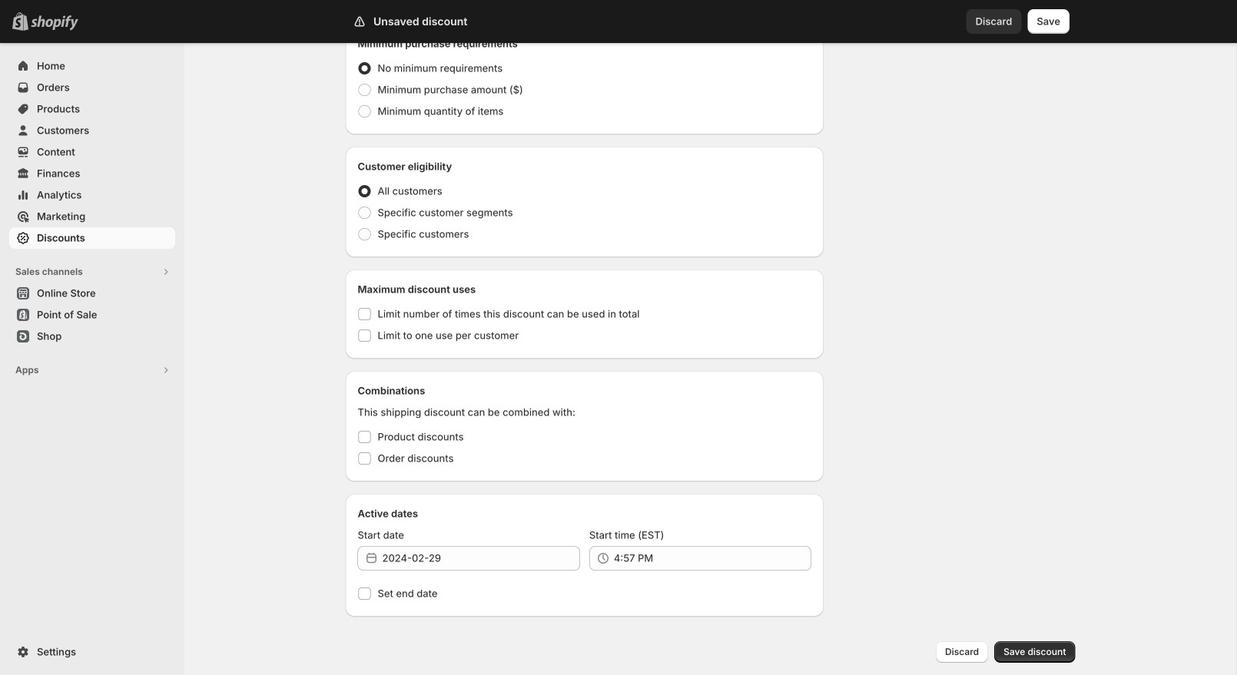 Task type: locate. For each thing, give the bounding box(es) containing it.
shopify image
[[31, 15, 78, 31]]

YYYY-MM-DD text field
[[382, 546, 580, 571]]



Task type: describe. For each thing, give the bounding box(es) containing it.
Enter time text field
[[614, 546, 812, 571]]



Task type: vqa. For each thing, say whether or not it's contained in the screenshot.
Enter time text box
yes



